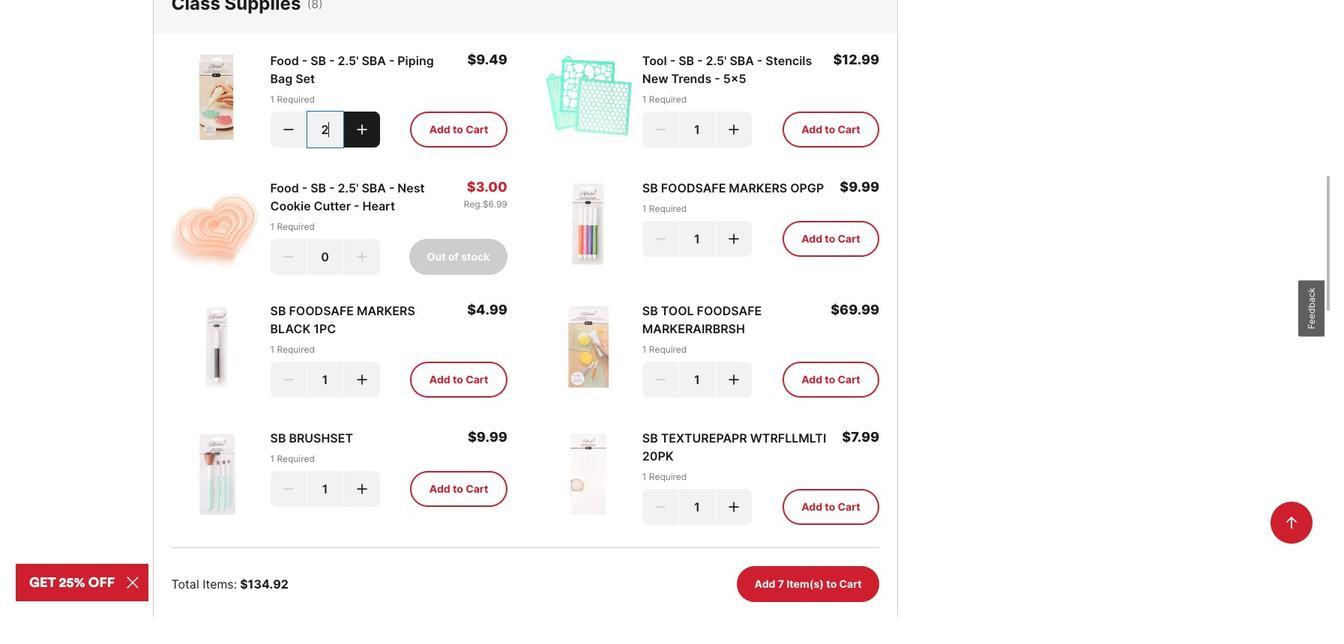 Task type: describe. For each thing, give the bounding box(es) containing it.
cart for sb tool foodsafe markerairbrsh
[[838, 373, 860, 386]]

7
[[778, 578, 784, 591]]

add for sb foodsafe markers black 1pc
[[429, 373, 450, 386]]

$3.00
[[467, 179, 507, 195]]

tool - sb - 2.5' sba - stencils new trends - 5x5 1 required
[[642, 53, 815, 105]]

markerairbrsh
[[642, 321, 745, 336]]

add for food - sb - 2.5' sba - piping bag set
[[429, 123, 450, 136]]

sba inside food - sb - 2.5' sba - nest cookie cutter - heart 1 required
[[362, 180, 386, 195]]

add to cart for sb foodsafe markers opgp
[[801, 233, 860, 245]]

add to cart for tool - sb - 2.5' sba - stencils new trends - 5x5
[[801, 123, 860, 136]]

1 inside tool - sb - 2.5' sba - stencils new trends - 5x5 1 required
[[642, 93, 647, 105]]

sb inside food - sb - 2.5' sba - piping bag set 1 required
[[310, 53, 326, 68]]

1 inside "sb foodsafe markers black 1pc 1 required"
[[270, 344, 274, 355]]

required inside sb texturepapr wtrfllmlti 20pk 1 required
[[649, 471, 687, 483]]

bag
[[270, 71, 293, 86]]

food - sb - 2.5' sba - piping bag set link
[[270, 52, 458, 87]]

to for sb foodsafe markers opgp
[[825, 233, 835, 245]]

stock
[[461, 251, 490, 263]]

cart for sb foodsafe markers black 1pc
[[466, 373, 488, 386]]

tool - sb - 2.5' sba - stencils new trends - 5x5 image
[[543, 52, 633, 141]]

required inside sb tool foodsafe markerairbrsh 1 required
[[649, 344, 687, 355]]

button to increment counter for number stepper image for $69.99
[[726, 372, 741, 387]]

add for tool - sb - 2.5' sba - stencils new trends - 5x5
[[801, 123, 822, 136]]

food - sb - 2.5' sba - nest cookie cutter - heart 1 required
[[270, 180, 428, 232]]

add for sb texturepapr wtrfllmlti 20pk
[[801, 501, 822, 514]]

add for sb foodsafe markers opgp
[[801, 233, 822, 245]]

out of stock
[[427, 251, 490, 263]]

food - sb - 2.5' sba - nest cookie cutter - heart image
[[171, 179, 261, 269]]

$7.99
[[842, 429, 879, 445]]

sb foodsafe markers opgp link
[[642, 179, 824, 197]]

add to cart button for food - sb - 2.5' sba - piping bag set
[[410, 111, 507, 147]]

to for sb foodsafe markers black 1pc
[[453, 373, 463, 386]]

2.5' inside food - sb - 2.5' sba - nest cookie cutter - heart 1 required
[[338, 180, 359, 195]]

add to cart button for sb tool foodsafe markerairbrsh
[[782, 362, 879, 398]]

required inside "sb foodsafe markers black 1pc 1 required"
[[277, 344, 315, 355]]

add 7 item(s) to cart
[[755, 578, 862, 591]]

$69.99
[[831, 302, 879, 318]]

number stepper text field for markerairbrsh
[[679, 362, 715, 398]]

number stepper text field for 20pk
[[679, 489, 715, 525]]

1 inside food - sb - 2.5' sba - nest cookie cutter - heart 1 required
[[270, 221, 274, 232]]

sb inside the sb brushset 1 required
[[270, 431, 286, 446]]

food for cookie
[[270, 180, 299, 195]]

button to increment counter for number stepper image for $7.99
[[726, 500, 741, 515]]

add to cart button for sb texturepapr wtrfllmlti 20pk
[[782, 489, 879, 525]]

foodsafe for $4.99
[[289, 303, 354, 318]]

required inside food - sb - 2.5' sba - piping bag set 1 required
[[277, 93, 315, 105]]

button to increment counter for number stepper image for $4.99
[[354, 372, 369, 387]]

tool
[[642, 53, 667, 68]]

button to increment counter for number stepper image for $9.99
[[726, 231, 741, 246]]

$9.99 for sb brushset
[[468, 429, 507, 445]]

to for sb texturepapr wtrfllmlti 20pk
[[825, 501, 835, 514]]

reg.$6.99
[[464, 198, 507, 210]]

add to cart for sb texturepapr wtrfllmlti 20pk
[[801, 501, 860, 514]]

sb tool foodsafe markerairbrsh link
[[642, 302, 822, 338]]

add to cart button for sb foodsafe markers black 1pc
[[410, 362, 507, 398]]

2.5' for $12.99
[[706, 53, 727, 68]]

total items: $134.92
[[171, 577, 288, 592]]

$9.49
[[467, 52, 507, 67]]

to for food - sb - 2.5' sba - piping bag set
[[453, 123, 463, 136]]

required inside tool - sb - 2.5' sba - stencils new trends - 5x5 1 required
[[649, 93, 687, 105]]

markers for $9.99
[[729, 180, 787, 195]]

food - sb - 2.5' sba - piping bag set image
[[171, 52, 261, 141]]

button to increment counter for number stepper image for $12.99
[[726, 122, 741, 137]]

sb tool foodsafe markerairbrsh image
[[543, 302, 633, 392]]

1pc
[[314, 321, 336, 336]]

sb inside sb tool foodsafe markerairbrsh 1 required
[[642, 303, 658, 318]]

1 inside food - sb - 2.5' sba - piping bag set 1 required
[[270, 93, 274, 105]]

sba for $9.49
[[362, 53, 386, 68]]



Task type: locate. For each thing, give the bounding box(es) containing it.
0 vertical spatial markers
[[729, 180, 787, 195]]

cart for tool - sb - 2.5' sba - stencils new trends - 5x5
[[838, 123, 860, 136]]

add to cart button for sb foodsafe markers opgp
[[782, 221, 879, 257]]

number stepper text field for 1
[[307, 362, 343, 398]]

sb inside "sb foodsafe markers black 1pc 1 required"
[[270, 303, 286, 318]]

sb brushset 1 required
[[270, 431, 353, 465]]

texturepapr
[[661, 431, 747, 446]]

set
[[295, 71, 315, 86]]

sb foodsafe markers opgp image
[[543, 179, 633, 269]]

stencils
[[766, 53, 812, 68]]

1 horizontal spatial markers
[[729, 180, 787, 195]]

sb foodsafe markers opgp 1 required
[[642, 180, 824, 214]]

required down set at the top of page
[[277, 93, 315, 105]]

black
[[270, 321, 311, 336]]

add to cart button for tool - sb - 2.5' sba - stencils new trends - 5x5
[[782, 111, 879, 147]]

1 vertical spatial $9.99
[[468, 429, 507, 445]]

2.5' up 5x5
[[706, 53, 727, 68]]

required inside the sb brushset 1 required
[[277, 453, 315, 465]]

sb brushset image
[[171, 429, 261, 519]]

0 vertical spatial food
[[270, 53, 299, 68]]

to for sb tool foodsafe markerairbrsh
[[825, 373, 835, 386]]

1 horizontal spatial $9.99
[[840, 179, 879, 195]]

foodsafe
[[661, 180, 726, 195], [289, 303, 354, 318], [697, 303, 762, 318]]

markers inside "sb foodsafe markers black 1pc 1 required"
[[357, 303, 415, 318]]

1 down new
[[642, 93, 647, 105]]

$12.99
[[833, 52, 879, 67]]

button to decrement counter for number stepper image
[[281, 122, 296, 137]]

sba left piping
[[362, 53, 386, 68]]

sb texturepapr wtrfllmlti 20pk image
[[543, 429, 633, 519]]

sb inside sb texturepapr wtrfllmlti 20pk 1 required
[[642, 431, 658, 446]]

2.5' inside tool - sb - 2.5' sba - stencils new trends - 5x5 1 required
[[706, 53, 727, 68]]

sb left brushset on the bottom left of the page
[[270, 431, 286, 446]]

sb up the black
[[270, 303, 286, 318]]

sb texturepapr wtrfllmlti 20pk link
[[642, 429, 833, 465]]

-
[[302, 53, 308, 68], [329, 53, 335, 68], [389, 53, 395, 68], [670, 53, 676, 68], [697, 53, 703, 68], [757, 53, 763, 68], [715, 71, 720, 86], [302, 180, 308, 195], [329, 180, 335, 195], [389, 180, 395, 195], [354, 198, 359, 213]]

1 down bag
[[270, 93, 274, 105]]

0 horizontal spatial $9.99
[[468, 429, 507, 445]]

markers inside sb foodsafe markers opgp 1 required
[[729, 180, 787, 195]]

food inside food - sb - 2.5' sba - nest cookie cutter - heart 1 required
[[270, 180, 299, 195]]

cart
[[466, 123, 488, 136], [838, 123, 860, 136], [838, 233, 860, 245], [466, 373, 488, 386], [838, 373, 860, 386], [466, 483, 488, 496], [838, 501, 860, 514], [839, 578, 862, 591]]

required inside sb foodsafe markers opgp 1 required
[[649, 203, 687, 214]]

markers for $4.99
[[357, 303, 415, 318]]

wtrfllmlti
[[750, 431, 826, 446]]

required down cookie
[[277, 221, 315, 232]]

number stepper text field down sb tool foodsafe markerairbrsh 1 required
[[679, 362, 715, 398]]

required down the black
[[277, 344, 315, 355]]

number stepper text field for sba
[[679, 111, 715, 147]]

sb inside sb foodsafe markers opgp 1 required
[[642, 180, 658, 195]]

1 vertical spatial markers
[[357, 303, 415, 318]]

1 right sb foodsafe markers opgp image
[[642, 203, 647, 214]]

sba up 5x5
[[730, 53, 754, 68]]

items:
[[203, 577, 237, 592]]

foodsafe for $9.99
[[661, 180, 726, 195]]

button to increment counter for number stepper image down food - sb - 2.5' sba - piping bag set 1 required
[[354, 122, 369, 137]]

button to increment counter for number stepper image
[[354, 122, 369, 137], [726, 122, 741, 137], [726, 231, 741, 246], [354, 372, 369, 387], [726, 500, 741, 515]]

to for sb brushset
[[453, 483, 463, 496]]

required
[[277, 93, 315, 105], [649, 93, 687, 105], [649, 203, 687, 214], [277, 221, 315, 232], [277, 344, 315, 355], [649, 344, 687, 355], [277, 453, 315, 465], [649, 471, 687, 483]]

2.5' inside food - sb - 2.5' sba - piping bag set 1 required
[[338, 53, 359, 68]]

add to cart button for sb brushset
[[410, 471, 507, 507]]

sb up set at the top of page
[[310, 53, 326, 68]]

item(s)
[[787, 578, 824, 591]]

sb inside tool - sb - 2.5' sba - stencils new trends - 5x5 1 required
[[679, 53, 694, 68]]

cart for sb texturepapr wtrfllmlti 20pk
[[838, 501, 860, 514]]

cookie
[[270, 198, 311, 213]]

number stepper text field down 1pc
[[307, 362, 343, 398]]

1 down sb brushset link
[[270, 453, 274, 465]]

out
[[427, 251, 446, 263]]

out of stock button
[[409, 239, 507, 275]]

foodsafe inside sb tool foodsafe markerairbrsh 1 required
[[697, 303, 762, 318]]

20pk
[[642, 449, 674, 464]]

add to cart for sb brushset
[[429, 483, 488, 496]]

1 inside sb texturepapr wtrfllmlti 20pk 1 required
[[642, 471, 647, 483]]

button to increment counter for number stepper image down sb foodsafe markers opgp 1 required
[[726, 231, 741, 246]]

sb tool foodsafe markerairbrsh 1 required
[[642, 303, 765, 355]]

total
[[171, 577, 199, 592]]

1 down the black
[[270, 344, 274, 355]]

1 down 20pk
[[642, 471, 647, 483]]

piping
[[398, 53, 434, 68]]

$3.00 reg.$6.99
[[464, 179, 507, 210]]

tool - sb - 2.5' sba - stencils new trends - 5x5 link
[[642, 52, 824, 87]]

cart for food - sb - 2.5' sba - piping bag set
[[466, 123, 488, 136]]

1 vertical spatial button to increment counter for number stepper image
[[354, 482, 369, 497]]

sb foodsafe markers black 1pc link
[[270, 302, 458, 338]]

required down markerairbrsh
[[649, 344, 687, 355]]

trends
[[671, 71, 712, 86]]

foodsafe inside "sb foodsafe markers black 1pc 1 required"
[[289, 303, 354, 318]]

sb
[[310, 53, 326, 68], [679, 53, 694, 68], [310, 180, 326, 195], [642, 180, 658, 195], [270, 303, 286, 318], [642, 303, 658, 318], [270, 431, 286, 446], [642, 431, 658, 446]]

number stepper text field down trends
[[679, 111, 715, 147]]

1 vertical spatial food
[[270, 180, 299, 195]]

add
[[429, 123, 450, 136], [801, 123, 822, 136], [801, 233, 822, 245], [429, 373, 450, 386], [801, 373, 822, 386], [429, 483, 450, 496], [801, 501, 822, 514], [755, 578, 775, 591]]

foodsafe inside sb foodsafe markers opgp 1 required
[[661, 180, 726, 195]]

number stepper text field right button to decrement counter for number stepper image
[[307, 111, 343, 147]]

cart for sb foodsafe markers opgp
[[838, 233, 860, 245]]

cutter
[[314, 198, 351, 213]]

to
[[453, 123, 463, 136], [825, 123, 835, 136], [825, 233, 835, 245], [453, 373, 463, 386], [825, 373, 835, 386], [453, 483, 463, 496], [825, 501, 835, 514], [826, 578, 837, 591]]

required down sb foodsafe markers opgp link
[[649, 203, 687, 214]]

add to cart for sb tool foodsafe markerairbrsh
[[801, 373, 860, 386]]

2.5' left piping
[[338, 53, 359, 68]]

sba inside tool - sb - 2.5' sba - stencils new trends - 5x5 1 required
[[730, 53, 754, 68]]

food
[[270, 53, 299, 68], [270, 180, 299, 195]]

food up bag
[[270, 53, 299, 68]]

2.5'
[[338, 53, 359, 68], [706, 53, 727, 68], [338, 180, 359, 195]]

button to increment counter for number stepper image for $9.99
[[354, 482, 369, 497]]

required down 20pk
[[649, 471, 687, 483]]

sba for $12.99
[[730, 53, 754, 68]]

food - sb - 2.5' sba - piping bag set 1 required
[[270, 53, 437, 105]]

1
[[270, 93, 274, 105], [642, 93, 647, 105], [642, 203, 647, 214], [270, 221, 274, 232], [270, 344, 274, 355], [642, 344, 647, 355], [270, 453, 274, 465], [642, 471, 647, 483]]

cart for sb brushset
[[466, 483, 488, 496]]

$9.99 for sb foodsafe markers opgp
[[840, 179, 879, 195]]

number stepper text field for -
[[307, 239, 343, 275]]

0 vertical spatial button to increment counter for number stepper image
[[726, 372, 741, 387]]

sb up trends
[[679, 53, 694, 68]]

2 food from the top
[[270, 180, 299, 195]]

0 horizontal spatial markers
[[357, 303, 415, 318]]

$9.99
[[840, 179, 879, 195], [468, 429, 507, 445]]

$134.92
[[240, 577, 288, 592]]

to for tool - sb - 2.5' sba - stencils new trends - 5x5
[[825, 123, 835, 136]]

button to increment counter for number stepper image down tool - sb - 2.5' sba - stencils new trends - 5x5 1 required at the top
[[726, 122, 741, 137]]

opgp
[[790, 180, 824, 195]]

sb brushset link
[[270, 429, 353, 447]]

add to cart for food - sb - 2.5' sba - piping bag set
[[429, 123, 488, 136]]

button to increment counter for number stepper image
[[726, 372, 741, 387], [354, 482, 369, 497]]

number stepper text field down cutter at left
[[307, 239, 343, 275]]

0 horizontal spatial button to increment counter for number stepper image
[[354, 482, 369, 497]]

food for bag
[[270, 53, 299, 68]]

required down new
[[649, 93, 687, 105]]

1 inside sb tool foodsafe markerairbrsh 1 required
[[642, 344, 647, 355]]

add to cart button
[[410, 111, 507, 147], [782, 111, 879, 147], [782, 221, 879, 257], [410, 362, 507, 398], [782, 362, 879, 398], [410, 471, 507, 507], [782, 489, 879, 525]]

number stepper text field down sb texturepapr wtrfllmlti 20pk 1 required at the bottom of page
[[679, 489, 715, 525]]

2.5' up cutter at left
[[338, 180, 359, 195]]

number stepper text field down sb foodsafe markers opgp 1 required
[[679, 221, 715, 257]]

sb left tool
[[642, 303, 658, 318]]

Number Stepper text field
[[679, 111, 715, 147], [679, 221, 715, 257], [307, 362, 343, 398], [307, 471, 343, 507]]

nest
[[398, 180, 425, 195]]

button to increment counter for number stepper image down sb texturepapr wtrfllmlti 20pk 1 required at the bottom of page
[[726, 500, 741, 515]]

add for sb tool foodsafe markerairbrsh
[[801, 373, 822, 386]]

markers
[[729, 180, 787, 195], [357, 303, 415, 318]]

sba
[[362, 53, 386, 68], [730, 53, 754, 68], [362, 180, 386, 195]]

0 vertical spatial $9.99
[[840, 179, 879, 195]]

add for sb brushset
[[429, 483, 450, 496]]

1 inside the sb brushset 1 required
[[270, 453, 274, 465]]

sb right sb foodsafe markers opgp image
[[642, 180, 658, 195]]

number stepper text field for required
[[679, 221, 715, 257]]

sb up cutter at left
[[310, 180, 326, 195]]

$4.99
[[467, 302, 507, 318]]

add to cart for sb foodsafe markers black 1pc
[[429, 373, 488, 386]]

2.5' for $9.49
[[338, 53, 359, 68]]

sb foodsafe markers black 1pc 1 required
[[270, 303, 418, 355]]

tool
[[661, 303, 694, 318]]

sba inside food - sb - 2.5' sba - piping bag set 1 required
[[362, 53, 386, 68]]

1 food from the top
[[270, 53, 299, 68]]

add to cart
[[429, 123, 488, 136], [801, 123, 860, 136], [801, 233, 860, 245], [429, 373, 488, 386], [801, 373, 860, 386], [429, 483, 488, 496], [801, 501, 860, 514]]

sb foodsafe markers black 1pc image
[[171, 302, 261, 392]]

food inside food - sb - 2.5' sba - piping bag set 1 required
[[270, 53, 299, 68]]

Number Stepper text field
[[307, 111, 343, 147], [307, 239, 343, 275], [679, 362, 715, 398], [679, 489, 715, 525]]

1 down cookie
[[270, 221, 274, 232]]

button to increment counter for number stepper image down "sb foodsafe markers black 1pc 1 required"
[[354, 372, 369, 387]]

food - sb - 2.5' sba - nest cookie cutter - heart link
[[270, 179, 455, 215]]

new
[[642, 71, 668, 86]]

sb up 20pk
[[642, 431, 658, 446]]

5x5
[[723, 71, 746, 86]]

1 horizontal spatial button to increment counter for number stepper image
[[726, 372, 741, 387]]

number stepper text field down the sb brushset 1 required
[[307, 471, 343, 507]]

food up cookie
[[270, 180, 299, 195]]

required down sb brushset link
[[277, 453, 315, 465]]

sba up heart
[[362, 180, 386, 195]]

required inside food - sb - 2.5' sba - nest cookie cutter - heart 1 required
[[277, 221, 315, 232]]

1 down markerairbrsh
[[642, 344, 647, 355]]

sb texturepapr wtrfllmlti 20pk 1 required
[[642, 431, 829, 483]]

brushset
[[289, 431, 353, 446]]

of
[[448, 251, 459, 263]]

heart
[[362, 198, 395, 213]]

sb inside food - sb - 2.5' sba - nest cookie cutter - heart 1 required
[[310, 180, 326, 195]]

1 inside sb foodsafe markers opgp 1 required
[[642, 203, 647, 214]]



Task type: vqa. For each thing, say whether or not it's contained in the screenshot.
2.5' associated with $9.49
yes



